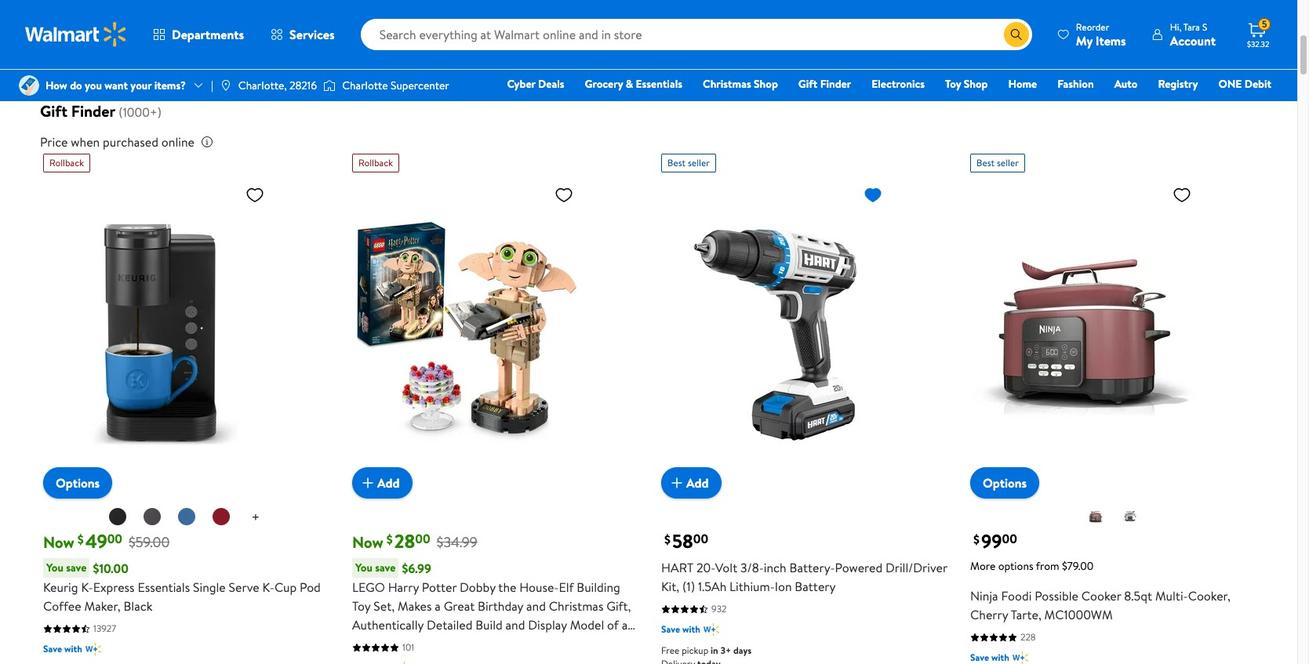 Task type: locate. For each thing, give the bounding box(es) containing it.
list item up "28216"
[[266, 0, 344, 31]]

2 options from the left
[[983, 475, 1027, 492]]

the
[[498, 579, 517, 596]]

4 00 from the left
[[1002, 531, 1017, 548]]

00 up the "20-"
[[693, 531, 708, 548]]

 image
[[19, 75, 39, 96]]

price
[[40, 133, 68, 151]]

you inside you save $6.99 lego harry potter dobby the house-elf building toy set, makes a great birthday and christmas gift, authentically detailed build and display model of a beloved character, 76421
[[355, 560, 373, 576]]

great
[[444, 598, 475, 615]]

grocery & essentials
[[585, 76, 683, 92]]

tools
[[366, 4, 390, 20]]

items?
[[154, 78, 186, 93]]

options up $ 99 00
[[983, 475, 1027, 492]]

0 vertical spatial |
[[1137, 54, 1139, 71]]

walmart plus image
[[1013, 650, 1028, 664]]

toy inside you save $6.99 lego harry potter dobby the house-elf building toy set, makes a great birthday and christmas gift, authentically detailed build and display model of a beloved character, 76421
[[352, 598, 371, 615]]

1 horizontal spatial shop
[[964, 76, 988, 92]]

& for home
[[393, 4, 400, 20]]

steam white image
[[1121, 508, 1140, 526]]

add to favorites list, keurig k-express essentials single serve k-cup pod coffee maker, black image
[[246, 185, 264, 205]]

1 $ from the left
[[78, 531, 84, 549]]

pickup
[[682, 644, 709, 657]]

sports,
[[632, 4, 666, 20]]

1 horizontal spatial add
[[686, 475, 709, 492]]

 image for charlotte supercenter
[[323, 78, 336, 93]]

add button for 58
[[661, 468, 721, 499]]

gift for gift cards
[[793, 4, 812, 20]]

2 options link from the left
[[970, 468, 1040, 499]]

and down house-
[[526, 598, 546, 615]]

1 add button from the left
[[352, 468, 412, 499]]

gifts inside list item
[[952, 4, 973, 20]]

all filters button
[[40, 50, 130, 75]]

save inside you save $6.99 lego harry potter dobby the house-elf building toy set, makes a great birthday and christmas gift, authentically detailed build and display model of a beloved character, 76421
[[375, 560, 396, 576]]

0 vertical spatial with
[[682, 623, 700, 636]]

& left fitness
[[714, 4, 721, 20]]

save inside you save $10.00 keurig k-express essentials single serve k-cup pod coffee maker, black
[[66, 560, 87, 576]]

1 vertical spatial gift
[[798, 76, 818, 92]]

0 horizontal spatial |
[[211, 78, 213, 93]]

2 horizontal spatial walmart plus image
[[704, 622, 719, 638]]

white elephant gifts list item
[[861, 0, 989, 31]]

volt
[[715, 559, 738, 577]]

1 vertical spatial a
[[622, 617, 628, 634]]

add for 58
[[686, 475, 709, 492]]

2 00 from the left
[[415, 531, 430, 548]]

1 horizontal spatial now
[[352, 532, 383, 553]]

shop inside 'christmas shop' link
[[754, 76, 778, 92]]

0 horizontal spatial now
[[43, 532, 74, 553]]

best
[[668, 156, 686, 170], [977, 156, 995, 170]]

deals
[[538, 76, 564, 92]]

0 horizontal spatial  image
[[220, 79, 232, 92]]

0 horizontal spatial list item
[[188, 0, 259, 31]]

now
[[43, 532, 74, 553], [352, 532, 383, 553]]

2 add from the left
[[686, 475, 709, 492]]

0 vertical spatial essentials
[[636, 76, 683, 92]]

you up lego
[[355, 560, 373, 576]]

58
[[672, 528, 693, 555]]

| right by
[[1137, 54, 1139, 71]]

& for essentials
[[626, 76, 633, 92]]

a down potter at the left bottom
[[435, 598, 441, 615]]

departments button
[[140, 16, 257, 53]]

00 down black image on the bottom of page
[[107, 531, 122, 548]]

0 horizontal spatial shop
[[754, 76, 778, 92]]

building
[[577, 579, 620, 596]]

gifts
[[952, 4, 973, 20], [1073, 4, 1094, 20]]

birthday
[[478, 598, 523, 615]]

options
[[998, 559, 1034, 574]]

christmas down search 'search box'
[[703, 76, 751, 92]]

0 vertical spatial toy
[[945, 76, 961, 92]]

finder
[[820, 76, 851, 92], [71, 100, 116, 122]]

0 vertical spatial finder
[[820, 76, 851, 92]]

s
[[1203, 20, 1208, 33]]

with up pickup
[[682, 623, 700, 636]]

1 vertical spatial save with
[[43, 643, 82, 656]]

0 horizontal spatial toy
[[352, 598, 371, 615]]

1 vertical spatial toy
[[352, 598, 371, 615]]

harry
[[388, 579, 419, 596]]

save up free
[[661, 623, 680, 636]]

walmart plus image
[[704, 622, 719, 638], [85, 642, 101, 657], [394, 661, 410, 664]]

 image right "28216"
[[323, 78, 336, 93]]

2 list item from the left
[[266, 0, 344, 31]]

1 vertical spatial and
[[506, 617, 525, 634]]

1 vertical spatial |
[[211, 78, 213, 93]]

1 now from the left
[[43, 532, 74, 553]]

$32.32
[[1247, 38, 1270, 49]]

1 add from the left
[[377, 475, 400, 492]]

shop left "gift finder" in the right top of the page
[[754, 76, 778, 92]]

personalized gifts button
[[998, 0, 1107, 27]]

you inside you save $10.00 keurig k-express essentials single serve k-cup pod coffee maker, black
[[46, 560, 63, 576]]

0 horizontal spatial you
[[46, 560, 63, 576]]

now for 28
[[352, 532, 383, 553]]

tools & home improvement list item
[[350, 0, 512, 31]]

| down in-store button
[[211, 78, 213, 93]]

0 horizontal spatial finder
[[71, 100, 116, 122]]

walmart plus image up in
[[704, 622, 719, 638]]

1 horizontal spatial a
[[622, 617, 628, 634]]

elf
[[559, 579, 574, 596]]

white elephant gifts
[[877, 4, 973, 20]]

add button up the $ 58 00
[[661, 468, 721, 499]]

& inside "link"
[[626, 76, 633, 92]]

| inside "sort and filter section" element
[[1137, 54, 1139, 71]]

1 horizontal spatial save
[[375, 560, 396, 576]]

now inside 'now $ 28 00 $34.99'
[[352, 532, 383, 553]]

of
[[607, 617, 619, 634]]

options link for $59.00
[[43, 468, 112, 499]]

1 horizontal spatial  image
[[323, 78, 336, 93]]

now inside now $ 49 00 $59.00
[[43, 532, 74, 553]]

0 horizontal spatial options
[[56, 475, 100, 492]]

toy
[[945, 76, 961, 92], [352, 598, 371, 615]]

cyber deals link
[[500, 75, 572, 93]]

2 rollback from the left
[[359, 156, 393, 170]]

1 horizontal spatial &
[[626, 76, 633, 92]]

add for $34.99
[[377, 475, 400, 492]]

charlotte,
[[238, 78, 287, 93]]

tools & home improvement
[[366, 4, 496, 20]]

options link for 99
[[970, 468, 1040, 499]]

now left 28
[[352, 532, 383, 553]]

k- right serve
[[262, 579, 275, 596]]

christmas down elf
[[549, 598, 604, 615]]

0 horizontal spatial seller
[[688, 156, 710, 170]]

tarte,
[[1011, 606, 1042, 624]]

you for 49
[[46, 560, 63, 576]]

1 horizontal spatial options link
[[970, 468, 1040, 499]]

0 vertical spatial christmas
[[703, 76, 751, 92]]

and down birthday at the bottom left
[[506, 617, 525, 634]]

fitness
[[724, 4, 755, 20]]

video games button
[[521, 0, 607, 27]]

save with down coffee
[[43, 643, 82, 656]]

2 seller from the left
[[997, 156, 1019, 170]]

3/8-
[[741, 559, 764, 577]]

00 inside $ 99 00
[[1002, 531, 1017, 548]]

0 horizontal spatial options link
[[43, 468, 112, 499]]

rollback down price
[[49, 156, 84, 170]]

christmas inside you save $6.99 lego harry potter dobby the house-elf building toy set, makes a great birthday and christmas gift, authentically detailed build and display model of a beloved character, 76421
[[549, 598, 604, 615]]

purchased
[[103, 133, 158, 151]]

supercenter
[[391, 78, 449, 93]]

departments
[[172, 26, 244, 43]]

gifts up reorder
[[1073, 4, 1094, 20]]

0 horizontal spatial &
[[393, 4, 400, 20]]

a right the of
[[622, 617, 628, 634]]

2 $ from the left
[[387, 531, 393, 549]]

1 horizontal spatial save
[[661, 623, 680, 636]]

cooker,
[[1188, 588, 1231, 605]]

lego
[[352, 579, 385, 596]]

2 k- from the left
[[262, 579, 275, 596]]

shop left home
[[964, 76, 988, 92]]

0 horizontal spatial best
[[668, 156, 686, 170]]

1 horizontal spatial |
[[1137, 54, 1139, 71]]

1 seller from the left
[[688, 156, 710, 170]]

registry
[[1158, 76, 1198, 92]]

2 you from the left
[[355, 560, 373, 576]]

gift left cards
[[793, 4, 812, 20]]

0 horizontal spatial add
[[377, 475, 400, 492]]

kit,
[[661, 578, 680, 596]]

add up 28
[[377, 475, 400, 492]]

options link up black image on the bottom of page
[[43, 468, 112, 499]]

3 $ from the left
[[664, 531, 671, 549]]

now left the 49
[[43, 532, 74, 553]]

1 options link from the left
[[43, 468, 112, 499]]

2 save from the left
[[375, 560, 396, 576]]

essentials inside "link"
[[636, 76, 683, 92]]

keurig k-express essentials single serve k-cup pod coffee maker, black image
[[43, 179, 271, 486]]

1 horizontal spatial finder
[[820, 76, 851, 92]]

1 horizontal spatial with
[[682, 623, 700, 636]]

1 horizontal spatial and
[[526, 598, 546, 615]]

1 horizontal spatial gifts
[[1073, 4, 1094, 20]]

gift down how
[[40, 100, 67, 122]]

options link
[[43, 468, 112, 499], [970, 468, 1040, 499]]

essentials right grocery
[[636, 76, 683, 92]]

1 vertical spatial essentials
[[138, 579, 190, 596]]

lego harry potter dobby the house-elf building toy set, makes a great birthday and christmas gift, authentically detailed build and display model of a beloved character, 76421 image
[[352, 179, 580, 486]]

seller
[[688, 156, 710, 170], [997, 156, 1019, 170]]

options
[[56, 475, 100, 492], [983, 475, 1027, 492]]

 image left charlotte,
[[220, 79, 232, 92]]

add up the $ 58 00
[[686, 475, 709, 492]]

essentials up black
[[138, 579, 190, 596]]

walmart plus image down 13927
[[85, 642, 101, 657]]

0 horizontal spatial add button
[[352, 468, 412, 499]]

$ left 28
[[387, 531, 393, 549]]

& right grocery
[[626, 76, 633, 92]]

$ left 58
[[664, 531, 671, 549]]

$ left 99
[[974, 531, 980, 549]]

2 shop from the left
[[964, 76, 988, 92]]

cards
[[814, 4, 840, 20]]

walmart image
[[25, 22, 127, 47]]

& right tools
[[393, 4, 400, 20]]

more
[[970, 559, 996, 574]]

finder left electronics link
[[820, 76, 851, 92]]

toy down lego
[[352, 598, 371, 615]]

single
[[193, 579, 226, 596]]

1 vertical spatial christmas
[[549, 598, 604, 615]]

options for $59.00
[[56, 475, 100, 492]]

 image
[[323, 78, 336, 93], [220, 79, 232, 92]]

save with up free
[[661, 623, 700, 636]]

00 up the $6.99
[[415, 531, 430, 548]]

1 vertical spatial with
[[64, 643, 82, 656]]

add to favorites list, ninja foodi possible cooker 8.5qt multi-cooker, cherry tarte, mc1000wm image
[[1173, 185, 1192, 205]]

1 horizontal spatial best seller
[[977, 156, 1019, 170]]

remove from favorites list, hart 20-volt 3/8-inch battery-powered drill/driver kit, (1) 1.5ah lithium-ion battery image
[[864, 185, 883, 205]]

toy right electronics link
[[945, 76, 961, 92]]

options up the 49
[[56, 475, 100, 492]]

you save $10.00 keurig k-express essentials single serve k-cup pod coffee maker, black
[[43, 560, 321, 615]]

white elephant gifts button
[[865, 0, 986, 27]]

gift inside button
[[793, 4, 812, 20]]

christmas
[[703, 76, 751, 92], [549, 598, 604, 615]]

save down coffee
[[43, 643, 62, 656]]

essentials inside you save $10.00 keurig k-express essentials single serve k-cup pod coffee maker, black
[[138, 579, 190, 596]]

0 horizontal spatial best seller
[[668, 156, 710, 170]]

2 best from the left
[[977, 156, 995, 170]]

cyber deals
[[507, 76, 564, 92]]

1 horizontal spatial add button
[[661, 468, 721, 499]]

sort and filter section element
[[21, 38, 1276, 88]]

sort
[[1091, 54, 1114, 71]]

with for top walmart plus icon
[[682, 623, 700, 636]]

1 horizontal spatial list item
[[266, 0, 344, 31]]

$ inside 'now $ 28 00 $34.99'
[[387, 531, 393, 549]]

1 00 from the left
[[107, 531, 122, 548]]

1 horizontal spatial save with
[[661, 623, 700, 636]]

 image for charlotte, 28216
[[220, 79, 232, 92]]

sports, outdoors & fitness
[[632, 4, 755, 20]]

0 horizontal spatial christmas
[[549, 598, 604, 615]]

with for the leftmost walmart plus icon
[[64, 643, 82, 656]]

1 vertical spatial save
[[43, 643, 62, 656]]

2 add button from the left
[[661, 468, 721, 499]]

k- up maker,
[[81, 579, 93, 596]]

1 horizontal spatial options
[[983, 475, 1027, 492]]

save up the keurig
[[66, 560, 87, 576]]

one debit link
[[1212, 75, 1279, 93]]

0 vertical spatial save with
[[661, 623, 700, 636]]

1 gifts from the left
[[952, 4, 973, 20]]

$ inside $ 99 00
[[974, 531, 980, 549]]

group containing tools & home improvement
[[78, 0, 1220, 31]]

0 horizontal spatial essentials
[[138, 579, 190, 596]]

and
[[526, 598, 546, 615], [506, 617, 525, 634]]

0 horizontal spatial save
[[43, 643, 62, 656]]

seller for 58
[[688, 156, 710, 170]]

gift cards button
[[780, 0, 852, 27]]

1 best from the left
[[668, 156, 686, 170]]

0 vertical spatial walmart plus image
[[704, 622, 719, 638]]

fashion link
[[1051, 75, 1101, 93]]

4 $ from the left
[[974, 531, 980, 549]]

1 options from the left
[[56, 475, 100, 492]]

shop inside toy shop link
[[964, 76, 988, 92]]

potter
[[422, 579, 457, 596]]

character,
[[399, 636, 456, 653]]

1 horizontal spatial seller
[[997, 156, 1019, 170]]

3 00 from the left
[[693, 531, 708, 548]]

2 best seller from the left
[[977, 156, 1019, 170]]

2 gifts from the left
[[1073, 4, 1094, 20]]

1 rollback from the left
[[49, 156, 84, 170]]

gift right christmas shop
[[798, 76, 818, 92]]

0 horizontal spatial k-
[[81, 579, 93, 596]]

2 vertical spatial walmart plus image
[[394, 661, 410, 664]]

1 horizontal spatial christmas
[[703, 76, 751, 92]]

00 inside 'now $ 28 00 $34.99'
[[415, 531, 430, 548]]

items
[[1096, 32, 1126, 49]]

1 shop from the left
[[754, 76, 778, 92]]

elephant
[[908, 4, 949, 20]]

save with for the leftmost walmart plus icon
[[43, 643, 82, 656]]

how
[[46, 78, 67, 93]]

keurig
[[43, 579, 78, 596]]

grocery & essentials link
[[578, 75, 690, 93]]

1 vertical spatial walmart plus image
[[85, 642, 101, 657]]

0 horizontal spatial rollback
[[49, 156, 84, 170]]

1 save from the left
[[66, 560, 87, 576]]

0 horizontal spatial a
[[435, 598, 441, 615]]

1 horizontal spatial you
[[355, 560, 373, 576]]

1 horizontal spatial best
[[977, 156, 995, 170]]

seller for 99
[[997, 156, 1019, 170]]

add button up 28
[[352, 468, 412, 499]]

1 best seller from the left
[[668, 156, 710, 170]]

best for 99
[[977, 156, 995, 170]]

1 horizontal spatial rollback
[[359, 156, 393, 170]]

0 horizontal spatial gifts
[[952, 4, 973, 20]]

1 list item from the left
[[188, 0, 259, 31]]

finder down you
[[71, 100, 116, 122]]

sports, outdoors & fitness list item
[[617, 0, 771, 31]]

00 up options
[[1002, 531, 1017, 548]]

gifts right elephant
[[952, 4, 973, 20]]

group
[[78, 0, 1220, 31]]

00 inside the $ 58 00
[[693, 531, 708, 548]]

debit
[[1245, 76, 1272, 92]]

save with
[[661, 623, 700, 636], [43, 643, 82, 656]]

Search search field
[[361, 19, 1032, 50]]

electronics link
[[865, 75, 932, 93]]

1 horizontal spatial toy
[[945, 76, 961, 92]]

2 vertical spatial gift
[[40, 100, 67, 122]]

$ left the 49
[[78, 531, 84, 549]]

0 horizontal spatial save with
[[43, 643, 82, 656]]

rollback down "charlotte"
[[359, 156, 393, 170]]

1 horizontal spatial k-
[[262, 579, 275, 596]]

(1000+)
[[119, 104, 162, 121]]

28216
[[290, 78, 317, 93]]

list item
[[188, 0, 259, 31], [266, 0, 344, 31]]

0 horizontal spatial with
[[64, 643, 82, 656]]

black image
[[108, 508, 127, 526]]

1 horizontal spatial essentials
[[636, 76, 683, 92]]

walmart plus image down 101
[[394, 661, 410, 664]]

gift finder
[[798, 76, 851, 92]]

you up the keurig
[[46, 560, 63, 576]]

$ 58 00
[[664, 528, 708, 555]]

0 vertical spatial save
[[661, 623, 680, 636]]

gift cards list item
[[777, 0, 855, 31]]

options link up $ 99 00
[[970, 468, 1040, 499]]

2 now from the left
[[352, 532, 383, 553]]

legal information image
[[201, 136, 213, 148]]

save up lego
[[375, 560, 396, 576]]

$79.00
[[1062, 559, 1094, 574]]

save for top walmart plus icon
[[661, 623, 680, 636]]

0 horizontal spatial save
[[66, 560, 87, 576]]

1 vertical spatial finder
[[71, 100, 116, 122]]

932
[[712, 603, 727, 616]]

drill/driver
[[886, 559, 948, 577]]

0 vertical spatial gift
[[793, 4, 812, 20]]

list item up store
[[188, 0, 259, 31]]

with
[[682, 623, 700, 636], [64, 643, 82, 656]]

best seller for 58
[[668, 156, 710, 170]]

with down coffee
[[64, 643, 82, 656]]

1 you from the left
[[46, 560, 63, 576]]



Task type: describe. For each thing, give the bounding box(es) containing it.
home
[[1009, 76, 1037, 92]]

save for 28
[[375, 560, 396, 576]]

how do you want your items?
[[46, 78, 186, 93]]

walmart+
[[1225, 98, 1272, 114]]

one
[[1219, 76, 1242, 92]]

1 k- from the left
[[81, 579, 93, 596]]

toy shop
[[945, 76, 988, 92]]

ion
[[775, 578, 792, 596]]

ninja foodi possible cooker 8.5qt multi-cooker, cherry tarte, mc1000wm image
[[970, 179, 1198, 486]]

cherry tarte image
[[1087, 508, 1105, 526]]

add button for $34.99
[[352, 468, 412, 499]]

add to favorites list, lego harry potter dobby the house-elf building toy set, makes a great birthday and christmas gift, authentically detailed build and display model of a beloved character, 76421 image
[[555, 185, 573, 205]]

tools & home improvement button
[[354, 0, 509, 27]]

ninja
[[970, 588, 998, 605]]

fashion
[[1058, 76, 1094, 92]]

online
[[161, 133, 195, 151]]

house-
[[520, 579, 559, 596]]

hart 20-volt 3/8-inch battery-powered drill/driver kit, (1) 1.5ah lithium-ion battery
[[661, 559, 948, 596]]

now $ 28 00 $34.99
[[352, 528, 478, 555]]

$34.99
[[437, 533, 478, 552]]

20-
[[697, 559, 715, 577]]

add to cart image
[[668, 474, 686, 493]]

navy image
[[177, 508, 196, 526]]

pod
[[300, 579, 321, 596]]

auto link
[[1107, 75, 1145, 93]]

home link
[[1001, 75, 1044, 93]]

options for 99
[[983, 475, 1027, 492]]

search icon image
[[1010, 28, 1023, 41]]

hi,
[[1170, 20, 1182, 33]]

white
[[877, 4, 905, 20]]

matte gray image
[[142, 508, 161, 526]]

reorder my items
[[1076, 20, 1126, 49]]

gift for gift finder
[[798, 76, 818, 92]]

finder for gift finder
[[820, 76, 851, 92]]

cup
[[274, 579, 297, 596]]

Walmart Site-Wide search field
[[361, 19, 1032, 50]]

rollback for 28
[[359, 156, 393, 170]]

when
[[71, 133, 100, 151]]

your
[[131, 78, 152, 93]]

shop for christmas shop
[[754, 76, 778, 92]]

services
[[290, 26, 335, 43]]

foodi
[[1001, 588, 1032, 605]]

dobby
[[460, 579, 496, 596]]

filters
[[85, 55, 113, 71]]

video games list item
[[518, 0, 610, 31]]

hart 20-volt 3/8-inch battery-powered drill/driver kit, (1) 1.5ah lithium-ion battery image
[[661, 179, 889, 486]]

cooker
[[1082, 588, 1121, 605]]

finder for gift finder (1000+)
[[71, 100, 116, 122]]

$59.00
[[129, 533, 170, 552]]

$ inside the $ 58 00
[[664, 531, 671, 549]]

gifts inside list item
[[1073, 4, 1094, 20]]

price when purchased online
[[40, 133, 195, 151]]

$10.00
[[93, 560, 129, 577]]

red image
[[211, 508, 230, 526]]

0 vertical spatial a
[[435, 598, 441, 615]]

save for 49
[[66, 560, 87, 576]]

save with for top walmart plus icon
[[661, 623, 700, 636]]

free pickup in 3+ days
[[661, 644, 752, 657]]

add to cart image
[[359, 474, 377, 493]]

free
[[661, 644, 680, 657]]

all
[[70, 55, 82, 71]]

home
[[403, 4, 430, 20]]

services button
[[257, 16, 348, 53]]

detailed
[[427, 617, 473, 634]]

sort by |
[[1091, 54, 1139, 71]]

model
[[570, 617, 604, 634]]

you save $6.99 lego harry potter dobby the house-elf building toy set, makes a great birthday and christmas gift, authentically detailed build and display model of a beloved character, 76421
[[352, 560, 631, 653]]

serve
[[229, 579, 259, 596]]

christmas shop
[[703, 76, 778, 92]]

in
[[711, 644, 718, 657]]

99
[[981, 528, 1002, 555]]

1.5ah
[[698, 578, 727, 596]]

express
[[93, 579, 135, 596]]

228
[[1021, 631, 1036, 644]]

0 horizontal spatial and
[[506, 617, 525, 634]]

possible
[[1035, 588, 1079, 605]]

gift finder (1000+)
[[40, 100, 162, 122]]

gift for gift finder (1000+)
[[40, 100, 67, 122]]

1 horizontal spatial walmart plus image
[[394, 661, 410, 664]]

save for the leftmost walmart plus icon
[[43, 643, 62, 656]]

in-
[[166, 55, 179, 71]]

0 vertical spatial and
[[526, 598, 546, 615]]

5
[[1262, 17, 1267, 31]]

best seller for 99
[[977, 156, 1019, 170]]

personalized gifts list item
[[995, 0, 1110, 31]]

coffee
[[43, 598, 81, 615]]

13927
[[93, 622, 116, 636]]

grocery
[[585, 76, 623, 92]]

personalized
[[1011, 4, 1070, 20]]

2 horizontal spatial &
[[714, 4, 721, 20]]

display
[[528, 617, 567, 634]]

you for 28
[[355, 560, 373, 576]]

in-store button
[[136, 50, 221, 75]]

rollback for 49
[[49, 156, 84, 170]]

want
[[105, 78, 128, 93]]

account
[[1170, 32, 1216, 49]]

do
[[70, 78, 82, 93]]

0 horizontal spatial walmart plus image
[[85, 642, 101, 657]]

video
[[534, 4, 561, 20]]

all filters
[[70, 55, 113, 71]]

tara
[[1184, 20, 1200, 33]]

$ inside now $ 49 00 $59.00
[[78, 531, 84, 549]]

from
[[1036, 559, 1060, 574]]

set,
[[374, 598, 395, 615]]

ninja foodi possible cooker 8.5qt multi-cooker, cherry tarte, mc1000wm
[[970, 588, 1231, 624]]

personalized gifts
[[1011, 4, 1094, 20]]

shop for toy shop
[[964, 76, 988, 92]]

auto
[[1115, 76, 1138, 92]]

cyber
[[507, 76, 536, 92]]

+ button
[[239, 505, 273, 530]]

outdoors
[[668, 4, 711, 20]]

makes
[[398, 598, 432, 615]]

you
[[85, 78, 102, 93]]

registry link
[[1151, 75, 1205, 93]]

$6.99
[[402, 560, 431, 577]]

best for 58
[[668, 156, 686, 170]]

christmas shop link
[[696, 75, 785, 93]]

now for 49
[[43, 532, 74, 553]]

$ 99 00
[[974, 528, 1017, 555]]

now $ 49 00 $59.00
[[43, 528, 170, 555]]

00 inside now $ 49 00 $59.00
[[107, 531, 122, 548]]



Task type: vqa. For each thing, say whether or not it's contained in the screenshot.
like
no



